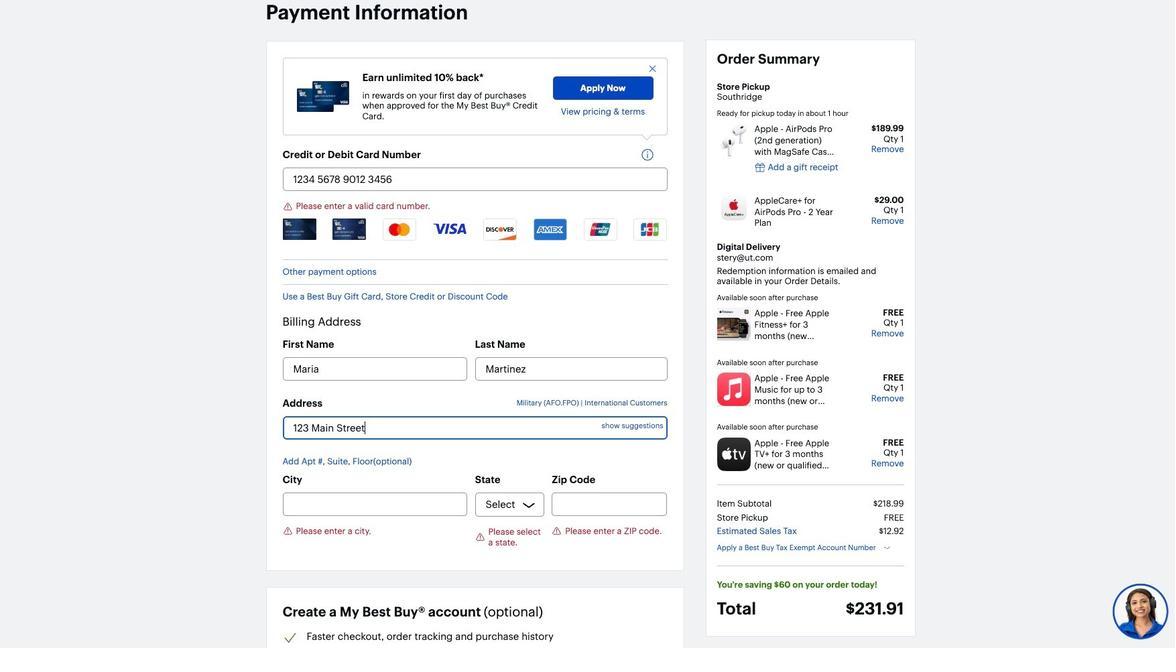 Task type: locate. For each thing, give the bounding box(es) containing it.
None field
[[283, 417, 668, 440]]

list
[[283, 219, 668, 253]]

my best buy card image
[[283, 219, 316, 240], [333, 219, 366, 240]]

1 horizontal spatial my best buy card image
[[333, 219, 366, 240]]

None text field
[[283, 358, 467, 381], [283, 493, 467, 516], [552, 493, 668, 516], [283, 358, 467, 381], [283, 493, 467, 516], [552, 493, 668, 516]]

discover image
[[483, 219, 517, 241]]

0 horizontal spatial my best buy card image
[[283, 219, 316, 240]]

error image
[[283, 202, 293, 212], [552, 527, 562, 537], [475, 533, 485, 543]]

2 horizontal spatial error image
[[552, 527, 562, 537]]

close image
[[647, 63, 657, 73]]

union pay image
[[584, 219, 617, 241]]

visa image
[[433, 219, 467, 236]]

mastercard image
[[383, 219, 417, 241]]

amex image
[[534, 219, 567, 241]]

None text field
[[283, 168, 668, 191], [475, 358, 668, 381], [283, 168, 668, 191], [475, 358, 668, 381]]



Task type: describe. For each thing, give the bounding box(es) containing it.
0 horizontal spatial error image
[[283, 202, 293, 212]]

information image
[[641, 148, 661, 162]]

my best buy credit card image
[[297, 81, 349, 112]]

1 my best buy card image from the left
[[283, 219, 316, 240]]

error image
[[283, 527, 293, 537]]

best buy help human beacon image
[[1112, 583, 1169, 640]]

jcb image
[[634, 219, 667, 241]]

1 horizontal spatial error image
[[475, 533, 485, 543]]

2 my best buy card image from the left
[[333, 219, 366, 240]]



